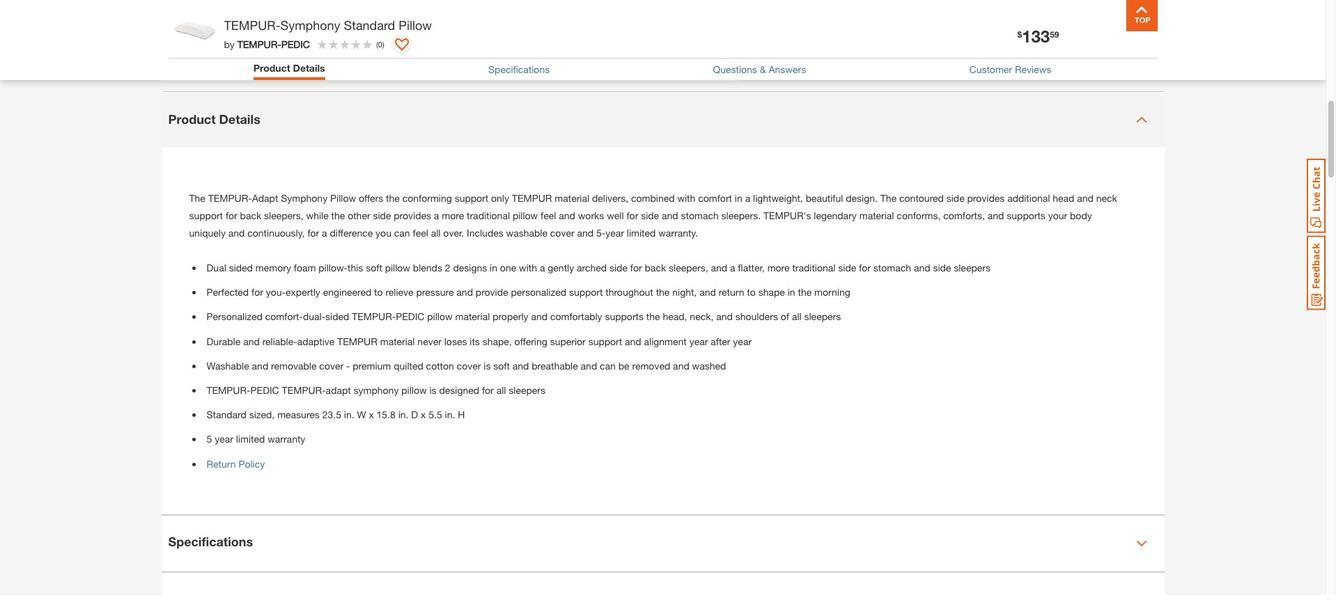 Task type: vqa. For each thing, say whether or not it's contained in the screenshot.
DUAL-
yes



Task type: locate. For each thing, give the bounding box(es) containing it.
provides
[[967, 192, 1005, 204], [394, 209, 431, 221]]

0 vertical spatial is
[[484, 360, 491, 372]]

limited up policy
[[236, 434, 265, 445]]

and up 'return'
[[711, 262, 727, 274]]

1 horizontal spatial sided
[[325, 311, 349, 323]]

display image
[[395, 38, 409, 52]]

supports down the throughout
[[605, 311, 644, 323]]

with
[[677, 192, 695, 204], [519, 262, 537, 274]]

the tempur-adapt symphony pillow offers the conforming support only tempur material delivers, combined with comfort in a lightweight, beautiful design. the contoured side provides additional head and neck support for back sleepers, while the other side provides a more traditional pillow feel and works well for side and stomach sleepers. tempur's legendary material conforms, comforts, and supports your body uniquely and continuously, for a difference you can feel all over. includes washable cover and 5-year limited warranty.
[[189, 192, 1117, 239]]

all right of
[[792, 311, 802, 323]]

1 vertical spatial symphony
[[281, 192, 328, 204]]

pillow inside the tempur-adapt symphony pillow offers the conforming support only tempur material delivers, combined with comfort in a lightweight, beautiful design. the contoured side provides additional head and neck support for back sleepers, while the other side provides a more traditional pillow feel and works well for side and stomach sleepers. tempur's legendary material conforms, comforts, and supports your body uniquely and continuously, for a difference you can feel all over. includes washable cover and 5-year limited warranty.
[[513, 209, 538, 221]]

tempur up "-" in the left of the page
[[337, 336, 377, 347]]

support up the be
[[588, 336, 622, 347]]

0 vertical spatial limited
[[627, 227, 656, 239]]

and down conforms,
[[914, 262, 930, 274]]

2 horizontal spatial cover
[[550, 227, 574, 239]]

1 vertical spatial stomach
[[874, 262, 911, 274]]

you-
[[266, 287, 286, 298]]

side up you
[[373, 209, 391, 221]]

customer
[[969, 63, 1012, 75]]

washable and removable cover - premium quilted cotton cover is soft and breathable and can be removed and washed
[[207, 360, 726, 372]]

2
[[445, 262, 450, 274]]

0 vertical spatial supports
[[1007, 209, 1046, 221]]

tempur right only
[[512, 192, 552, 204]]

reliable-
[[262, 336, 297, 347]]

head
[[1053, 192, 1075, 204]]

supports
[[1007, 209, 1046, 221], [605, 311, 644, 323]]

feel
[[541, 209, 556, 221], [413, 227, 428, 239]]

offers
[[359, 192, 383, 204]]

the up uniquely
[[189, 192, 205, 204]]

support left only
[[455, 192, 488, 204]]

0 horizontal spatial to
[[374, 287, 383, 298]]

superior
[[550, 336, 586, 347]]

0 horizontal spatial more
[[442, 209, 464, 221]]

standard up (
[[344, 17, 395, 33]]

1 vertical spatial pedic
[[396, 311, 425, 323]]

the right design.
[[880, 192, 897, 204]]

1 vertical spatial specifications
[[168, 534, 253, 549]]

0 vertical spatial provides
[[967, 192, 1005, 204]]

soft
[[366, 262, 382, 274], [493, 360, 510, 372]]

year inside the tempur-adapt symphony pillow offers the conforming support only tempur material delivers, combined with comfort in a lightweight, beautiful design. the contoured side provides additional head and neck support for back sleepers, while the other side provides a more traditional pillow feel and works well for side and stomach sleepers. tempur's legendary material conforms, comforts, and supports your body uniquely and continuously, for a difference you can feel all over. includes washable cover and 5-year limited warranty.
[[606, 227, 624, 239]]

tempur
[[512, 192, 552, 204], [337, 336, 377, 347]]

can left the be
[[600, 360, 616, 372]]

in. left h on the bottom
[[445, 409, 455, 421]]

year down well
[[606, 227, 624, 239]]

memory
[[256, 262, 291, 274]]

over.
[[443, 227, 464, 239]]

1 horizontal spatial limited
[[627, 227, 656, 239]]

and up body
[[1077, 192, 1094, 204]]

symphony up by tempur-pedic
[[280, 17, 340, 33]]

0 vertical spatial more
[[442, 209, 464, 221]]

year
[[606, 227, 624, 239], [689, 336, 708, 347], [733, 336, 752, 347], [215, 434, 233, 445]]

5.5
[[429, 409, 442, 421]]

supports inside the tempur-adapt symphony pillow offers the conforming support only tempur material delivers, combined with comfort in a lightweight, beautiful design. the contoured side provides additional head and neck support for back sleepers, while the other side provides a more traditional pillow feel and works well for side and stomach sleepers. tempur's legendary material conforms, comforts, and supports your body uniquely and continuously, for a difference you can feel all over. includes washable cover and 5-year limited warranty.
[[1007, 209, 1046, 221]]

you
[[376, 227, 391, 239]]

pillow up display icon
[[399, 17, 432, 33]]

0 horizontal spatial with
[[519, 262, 537, 274]]

1 vertical spatial is
[[429, 385, 437, 396]]

1 vertical spatial sleepers,
[[669, 262, 708, 274]]

all inside the tempur-adapt symphony pillow offers the conforming support only tempur material delivers, combined with comfort in a lightweight, beautiful design. the contoured side provides additional head and neck support for back sleepers, while the other side provides a more traditional pillow feel and works well for side and stomach sleepers. tempur's legendary material conforms, comforts, and supports your body uniquely and continuously, for a difference you can feel all over. includes washable cover and 5-year limited warranty.
[[431, 227, 441, 239]]

removed
[[632, 360, 670, 372]]

all left over.
[[431, 227, 441, 239]]

5 year limited warranty
[[207, 434, 305, 445]]

0 horizontal spatial tempur
[[337, 336, 377, 347]]

w
[[357, 409, 366, 421]]

product details button
[[253, 62, 325, 77], [253, 62, 325, 74], [161, 92, 1164, 147]]

)
[[382, 39, 384, 48]]

1 horizontal spatial pillow
[[399, 17, 432, 33]]

0 horizontal spatial stomach
[[681, 209, 719, 221]]

cover left "-" in the left of the page
[[319, 360, 343, 372]]

0 vertical spatial can
[[394, 227, 410, 239]]

the
[[386, 192, 400, 204], [331, 209, 345, 221], [656, 287, 670, 298], [798, 287, 812, 298], [646, 311, 660, 323]]

tempur-pedic tempur-adapt symphony pillow is designed for all sleepers
[[207, 385, 545, 396]]

in right shape
[[788, 287, 795, 298]]

support
[[455, 192, 488, 204], [189, 209, 223, 221], [569, 287, 603, 298], [588, 336, 622, 347]]

soft down shape, on the left
[[493, 360, 510, 372]]

side down comforts,
[[933, 262, 951, 274]]

questions
[[713, 63, 757, 75]]

can right you
[[394, 227, 410, 239]]

personalized comfort-dual-sided tempur-pedic pillow material properly and comfortably supports the head, neck, and shoulders of all sleepers
[[207, 311, 841, 323]]

cotton
[[426, 360, 454, 372]]

0 horizontal spatial pedic
[[250, 385, 279, 396]]

tempur's
[[764, 209, 811, 221]]

pressure
[[416, 287, 454, 298]]

material down design.
[[859, 209, 894, 221]]

1 horizontal spatial provides
[[967, 192, 1005, 204]]

2 vertical spatial pedic
[[250, 385, 279, 396]]

1 horizontal spatial sleepers
[[804, 311, 841, 323]]

1 horizontal spatial in.
[[398, 409, 409, 421]]

1 horizontal spatial stomach
[[874, 262, 911, 274]]

cover down its
[[457, 360, 481, 372]]

top button
[[1126, 0, 1158, 31]]

year right 5
[[215, 434, 233, 445]]

1 horizontal spatial standard
[[344, 17, 395, 33]]

while
[[306, 209, 329, 221]]

0 horizontal spatial pillow
[[330, 192, 356, 204]]

sleepers, inside the tempur-adapt symphony pillow offers the conforming support only tempur material delivers, combined with comfort in a lightweight, beautiful design. the contoured side provides additional head and neck support for back sleepers, while the other side provides a more traditional pillow feel and works well for side and stomach sleepers. tempur's legendary material conforms, comforts, and supports your body uniquely and continuously, for a difference you can feel all over. includes washable cover and 5-year limited warranty.
[[264, 209, 303, 221]]

throughout
[[606, 287, 653, 298]]

sleepers down morning
[[804, 311, 841, 323]]

5
[[207, 434, 212, 445]]

2 vertical spatial in
[[788, 287, 795, 298]]

in
[[735, 192, 742, 204], [490, 262, 497, 274], [788, 287, 795, 298]]

sized,
[[249, 409, 275, 421]]

side up morning
[[838, 262, 856, 274]]

0 vertical spatial sided
[[229, 262, 253, 274]]

to right 'return'
[[747, 287, 756, 298]]

all right designed
[[496, 385, 506, 396]]

and right durable
[[243, 336, 260, 347]]

2 the from the left
[[880, 192, 897, 204]]

0 vertical spatial specifications
[[488, 63, 550, 75]]

1 vertical spatial standard
[[207, 409, 246, 421]]

sleepers
[[954, 262, 991, 274], [804, 311, 841, 323], [509, 385, 545, 396]]

and right comforts,
[[988, 209, 1004, 221]]

this
[[348, 262, 363, 274]]

in up sleepers.
[[735, 192, 742, 204]]

tempur- up uniquely
[[208, 192, 252, 204]]

neck
[[1096, 192, 1117, 204]]

a left gently on the left of the page
[[540, 262, 545, 274]]

0 horizontal spatial standard
[[207, 409, 246, 421]]

a down conforming
[[434, 209, 439, 221]]

with right the one
[[519, 262, 537, 274]]

sided down engineered
[[325, 311, 349, 323]]

1 x from the left
[[369, 409, 374, 421]]

0 vertical spatial sleepers
[[954, 262, 991, 274]]

x right d
[[421, 409, 426, 421]]

conforms,
[[897, 209, 941, 221]]

0 horizontal spatial x
[[369, 409, 374, 421]]

in. left d
[[398, 409, 409, 421]]

in inside the tempur-adapt symphony pillow offers the conforming support only tempur material delivers, combined with comfort in a lightweight, beautiful design. the contoured side provides additional head and neck support for back sleepers, while the other side provides a more traditional pillow feel and works well for side and stomach sleepers. tempur's legendary material conforms, comforts, and supports your body uniquely and continuously, for a difference you can feel all over. includes washable cover and 5-year limited warranty.
[[735, 192, 742, 204]]

cover up gently on the left of the page
[[550, 227, 574, 239]]

durable and reliable-adaptive tempur material never loses its shape, offering superior support and alignment year after year
[[207, 336, 752, 347]]

1 vertical spatial traditional
[[792, 262, 836, 274]]

1 vertical spatial product
[[168, 111, 216, 127]]

product
[[253, 62, 290, 74], [168, 111, 216, 127]]

with left comfort on the right of the page
[[677, 192, 695, 204]]

in left the one
[[490, 262, 497, 274]]

back down adapt
[[240, 209, 261, 221]]

adapt
[[252, 192, 278, 204]]

head,
[[663, 311, 687, 323]]

pedic down the tempur-symphony standard pillow
[[281, 38, 310, 50]]

0 horizontal spatial can
[[394, 227, 410, 239]]

and up warranty.
[[662, 209, 678, 221]]

1 horizontal spatial supports
[[1007, 209, 1046, 221]]

1 vertical spatial all
[[792, 311, 802, 323]]

sided right 'dual'
[[229, 262, 253, 274]]

0 horizontal spatial limited
[[236, 434, 265, 445]]

2 in. from the left
[[398, 409, 409, 421]]

1 vertical spatial back
[[645, 262, 666, 274]]

0 vertical spatial symphony
[[280, 17, 340, 33]]

1 horizontal spatial feel
[[541, 209, 556, 221]]

0 horizontal spatial in
[[490, 262, 497, 274]]

0 horizontal spatial is
[[429, 385, 437, 396]]

traditional up morning
[[792, 262, 836, 274]]

soft right this
[[366, 262, 382, 274]]

conforming
[[402, 192, 452, 204]]

breathable
[[532, 360, 578, 372]]

1 vertical spatial pillow
[[330, 192, 356, 204]]

tempur- up measures
[[282, 385, 326, 396]]

a
[[745, 192, 750, 204], [434, 209, 439, 221], [322, 227, 327, 239], [540, 262, 545, 274], [730, 262, 735, 274]]

cover inside the tempur-adapt symphony pillow offers the conforming support only tempur material delivers, combined with comfort in a lightweight, beautiful design. the contoured side provides additional head and neck support for back sleepers, while the other side provides a more traditional pillow feel and works well for side and stomach sleepers. tempur's legendary material conforms, comforts, and supports your body uniquely and continuously, for a difference you can feel all over. includes washable cover and 5-year limited warranty.
[[550, 227, 574, 239]]

2 horizontal spatial sleepers
[[954, 262, 991, 274]]

1 vertical spatial supports
[[605, 311, 644, 323]]

in. left 'w'
[[344, 409, 354, 421]]

is
[[484, 360, 491, 372], [429, 385, 437, 396]]

properly
[[493, 311, 528, 323]]

material up quilted on the left bottom of the page
[[380, 336, 415, 347]]

traditional up includes
[[467, 209, 510, 221]]

0 horizontal spatial the
[[189, 192, 205, 204]]

1 horizontal spatial is
[[484, 360, 491, 372]]

(
[[376, 39, 378, 48]]

of
[[781, 311, 789, 323]]

its
[[470, 336, 480, 347]]

0 vertical spatial pedic
[[281, 38, 310, 50]]

$
[[1017, 29, 1022, 39]]

and right the neck,
[[716, 311, 733, 323]]

tempur- right by
[[237, 38, 281, 50]]

more up shape
[[767, 262, 790, 274]]

adapt
[[326, 385, 351, 396]]

1 horizontal spatial more
[[767, 262, 790, 274]]

a up sleepers.
[[745, 192, 750, 204]]

can inside the tempur-adapt symphony pillow offers the conforming support only tempur material delivers, combined with comfort in a lightweight, beautiful design. the contoured side provides additional head and neck support for back sleepers, while the other side provides a more traditional pillow feel and works well for side and stomach sleepers. tempur's legendary material conforms, comforts, and supports your body uniquely and continuously, for a difference you can feel all over. includes washable cover and 5-year limited warranty.
[[394, 227, 410, 239]]

1 horizontal spatial in
[[735, 192, 742, 204]]

0 vertical spatial feel
[[541, 209, 556, 221]]

1 horizontal spatial soft
[[493, 360, 510, 372]]

more up over.
[[442, 209, 464, 221]]

0 vertical spatial product details
[[253, 62, 325, 74]]

0 vertical spatial in
[[735, 192, 742, 204]]

details
[[293, 62, 325, 74], [219, 111, 260, 127]]

customer reviews button
[[969, 63, 1051, 75], [969, 63, 1051, 75]]

delivers,
[[592, 192, 628, 204]]

limited
[[627, 227, 656, 239], [236, 434, 265, 445]]

0 vertical spatial product
[[253, 62, 290, 74]]

return
[[207, 458, 236, 470]]

1 horizontal spatial details
[[293, 62, 325, 74]]

pillow up the washable
[[513, 209, 538, 221]]

the
[[189, 192, 205, 204], [880, 192, 897, 204]]

live chat image
[[1307, 159, 1326, 233]]

1 to from the left
[[374, 287, 383, 298]]

2 horizontal spatial in
[[788, 287, 795, 298]]

return policy link
[[207, 458, 265, 470]]

0 vertical spatial stomach
[[681, 209, 719, 221]]

and left 'washed'
[[673, 360, 690, 372]]

year left after
[[689, 336, 708, 347]]

0 horizontal spatial all
[[431, 227, 441, 239]]

1 horizontal spatial x
[[421, 409, 426, 421]]

0 horizontal spatial traditional
[[467, 209, 510, 221]]

a down while
[[322, 227, 327, 239]]

stomach down comfort on the right of the page
[[681, 209, 719, 221]]

0 horizontal spatial soft
[[366, 262, 382, 274]]

standard up 5
[[207, 409, 246, 421]]

morning
[[814, 287, 850, 298]]

0 vertical spatial traditional
[[467, 209, 510, 221]]

comfort
[[698, 192, 732, 204]]

comfort-
[[265, 311, 303, 323]]

pillow up other
[[330, 192, 356, 204]]

stomach down conforms,
[[874, 262, 911, 274]]

more
[[442, 209, 464, 221], [767, 262, 790, 274]]

the left head,
[[646, 311, 660, 323]]

0 vertical spatial sleepers,
[[264, 209, 303, 221]]

&
[[760, 63, 766, 75]]

0 horizontal spatial in.
[[344, 409, 354, 421]]

1 vertical spatial feel
[[413, 227, 428, 239]]

and up the be
[[625, 336, 641, 347]]

1 horizontal spatial can
[[600, 360, 616, 372]]

specifications button
[[488, 63, 550, 75], [488, 63, 550, 75], [161, 516, 1164, 572]]

sleepers, up night,
[[669, 262, 708, 274]]

0 vertical spatial back
[[240, 209, 261, 221]]

0 vertical spatial tempur
[[512, 192, 552, 204]]

0 vertical spatial with
[[677, 192, 695, 204]]

in.
[[344, 409, 354, 421], [398, 409, 409, 421], [445, 409, 455, 421]]

and down personalized
[[531, 311, 548, 323]]

pillow inside the tempur-adapt symphony pillow offers the conforming support only tempur material delivers, combined with comfort in a lightweight, beautiful design. the contoured side provides additional head and neck support for back sleepers, while the other side provides a more traditional pillow feel and works well for side and stomach sleepers. tempur's legendary material conforms, comforts, and supports your body uniquely and continuously, for a difference you can feel all over. includes washable cover and 5-year limited warranty.
[[330, 192, 356, 204]]

pillow
[[399, 17, 432, 33], [330, 192, 356, 204]]

never
[[418, 336, 442, 347]]

pillow-
[[319, 262, 348, 274]]

1 horizontal spatial to
[[747, 287, 756, 298]]

all
[[431, 227, 441, 239], [792, 311, 802, 323], [496, 385, 506, 396]]

traditional inside the tempur-adapt symphony pillow offers the conforming support only tempur material delivers, combined with comfort in a lightweight, beautiful design. the contoured side provides additional head and neck support for back sleepers, while the other side provides a more traditional pillow feel and works well for side and stomach sleepers. tempur's legendary material conforms, comforts, and supports your body uniquely and continuously, for a difference you can feel all over. includes washable cover and 5-year limited warranty.
[[467, 209, 510, 221]]

1 vertical spatial soft
[[493, 360, 510, 372]]

to left relieve
[[374, 287, 383, 298]]

pedic
[[281, 38, 310, 50], [396, 311, 425, 323], [250, 385, 279, 396]]

with inside the tempur-adapt symphony pillow offers the conforming support only tempur material delivers, combined with comfort in a lightweight, beautiful design. the contoured side provides additional head and neck support for back sleepers, while the other side provides a more traditional pillow feel and works well for side and stomach sleepers. tempur's legendary material conforms, comforts, and supports your body uniquely and continuously, for a difference you can feel all over. includes washable cover and 5-year limited warranty.
[[677, 192, 695, 204]]

limited down "combined"
[[627, 227, 656, 239]]

sleepers down breathable
[[509, 385, 545, 396]]

feedback link image
[[1307, 235, 1326, 311]]

is down durable and reliable-adaptive tempur material never loses its shape, offering superior support and alignment year after year
[[484, 360, 491, 372]]

0 horizontal spatial specifications
[[168, 534, 253, 549]]

1 horizontal spatial the
[[880, 192, 897, 204]]

sleepers, up continuously, on the left
[[264, 209, 303, 221]]

1 horizontal spatial traditional
[[792, 262, 836, 274]]

other
[[348, 209, 370, 221]]

supports down the additional
[[1007, 209, 1046, 221]]

2 vertical spatial all
[[496, 385, 506, 396]]

side down "combined"
[[641, 209, 659, 221]]

1 horizontal spatial tempur
[[512, 192, 552, 204]]

0 horizontal spatial details
[[219, 111, 260, 127]]

return
[[719, 287, 744, 298]]

comforts,
[[943, 209, 985, 221]]



Task type: describe. For each thing, give the bounding box(es) containing it.
measures
[[277, 409, 320, 421]]

product image image
[[172, 7, 217, 52]]

policy
[[239, 458, 265, 470]]

answers
[[769, 63, 806, 75]]

well
[[607, 209, 624, 221]]

1 horizontal spatial specifications
[[488, 63, 550, 75]]

1 the from the left
[[189, 192, 205, 204]]

expertly
[[286, 287, 320, 298]]

shape
[[758, 287, 785, 298]]

1 horizontal spatial pedic
[[281, 38, 310, 50]]

includes
[[467, 227, 503, 239]]

foam
[[294, 262, 316, 274]]

2 horizontal spatial all
[[792, 311, 802, 323]]

and right uniquely
[[228, 227, 245, 239]]

dual sided memory foam pillow-this soft pillow blends 2 designs in one with a gently arched side for back sleepers, and a flatter, more traditional side for stomach and side sleepers
[[207, 262, 991, 274]]

side right arched
[[610, 262, 628, 274]]

more inside the tempur-adapt symphony pillow offers the conforming support only tempur material delivers, combined with comfort in a lightweight, beautiful design. the contoured side provides additional head and neck support for back sleepers, while the other side provides a more traditional pillow feel and works well for side and stomach sleepers. tempur's legendary material conforms, comforts, and supports your body uniquely and continuously, for a difference you can feel all over. includes washable cover and 5-year limited warranty.
[[442, 209, 464, 221]]

continuously,
[[248, 227, 305, 239]]

by
[[224, 38, 235, 50]]

2 to from the left
[[747, 287, 756, 298]]

support down arched
[[569, 287, 603, 298]]

d
[[411, 409, 418, 421]]

1 horizontal spatial all
[[496, 385, 506, 396]]

contoured
[[899, 192, 944, 204]]

support up uniquely
[[189, 209, 223, 221]]

and left the works at the top
[[559, 209, 575, 221]]

1 horizontal spatial back
[[645, 262, 666, 274]]

uniquely
[[189, 227, 226, 239]]

0 vertical spatial soft
[[366, 262, 382, 274]]

1 vertical spatial details
[[219, 111, 260, 127]]

2 vertical spatial sleepers
[[509, 385, 545, 396]]

0 horizontal spatial sided
[[229, 262, 253, 274]]

1 in. from the left
[[344, 409, 354, 421]]

the left morning
[[798, 287, 812, 298]]

designed
[[439, 385, 479, 396]]

combined
[[631, 192, 675, 204]]

dual
[[207, 262, 226, 274]]

alignment
[[644, 336, 687, 347]]

return policy
[[207, 458, 265, 470]]

adaptive
[[297, 336, 335, 347]]

2 horizontal spatial pedic
[[396, 311, 425, 323]]

personalized
[[207, 311, 263, 323]]

1 vertical spatial in
[[490, 262, 497, 274]]

loses
[[444, 336, 467, 347]]

year right after
[[733, 336, 752, 347]]

1 horizontal spatial cover
[[457, 360, 481, 372]]

dual-
[[303, 311, 325, 323]]

the right offers
[[386, 192, 400, 204]]

1 vertical spatial can
[[600, 360, 616, 372]]

by tempur-pedic
[[224, 38, 310, 50]]

the left night,
[[656, 287, 670, 298]]

limited inside the tempur-adapt symphony pillow offers the conforming support only tempur material delivers, combined with comfort in a lightweight, beautiful design. the contoured side provides additional head and neck support for back sleepers, while the other side provides a more traditional pillow feel and works well for side and stomach sleepers. tempur's legendary material conforms, comforts, and supports your body uniquely and continuously, for a difference you can feel all over. includes washable cover and 5-year limited warranty.
[[627, 227, 656, 239]]

durable
[[207, 336, 241, 347]]

tempur inside the tempur-adapt symphony pillow offers the conforming support only tempur material delivers, combined with comfort in a lightweight, beautiful design. the contoured side provides additional head and neck support for back sleepers, while the other side provides a more traditional pillow feel and works well for side and stomach sleepers. tempur's legendary material conforms, comforts, and supports your body uniquely and continuously, for a difference you can feel all over. includes washable cover and 5-year limited warranty.
[[512, 192, 552, 204]]

shoulders
[[735, 311, 778, 323]]

1 vertical spatial tempur
[[337, 336, 377, 347]]

side up comforts,
[[947, 192, 965, 204]]

after
[[711, 336, 730, 347]]

be
[[618, 360, 630, 372]]

caret image
[[1136, 114, 1147, 125]]

and down 'designs'
[[457, 287, 473, 298]]

23.5
[[322, 409, 341, 421]]

133
[[1022, 26, 1050, 46]]

1 vertical spatial product details
[[168, 111, 260, 127]]

removable
[[271, 360, 317, 372]]

and right night,
[[700, 287, 716, 298]]

and down superior
[[581, 360, 597, 372]]

2 x from the left
[[421, 409, 426, 421]]

relieve
[[386, 287, 414, 298]]

shape,
[[483, 336, 512, 347]]

washable
[[207, 360, 249, 372]]

customer reviews
[[969, 63, 1051, 75]]

provide
[[476, 287, 508, 298]]

tempur-symphony standard pillow
[[224, 17, 432, 33]]

symphony
[[354, 385, 399, 396]]

and down reliable-
[[252, 360, 268, 372]]

1 vertical spatial provides
[[394, 209, 431, 221]]

3 in. from the left
[[445, 409, 455, 421]]

pillow up relieve
[[385, 262, 410, 274]]

1 vertical spatial with
[[519, 262, 537, 274]]

body
[[1070, 209, 1092, 221]]

the right while
[[331, 209, 345, 221]]

1 vertical spatial limited
[[236, 434, 265, 445]]

material up its
[[455, 311, 490, 323]]

1 vertical spatial sided
[[325, 311, 349, 323]]

engineered
[[323, 287, 371, 298]]

perfected
[[207, 287, 249, 298]]

and down offering
[[513, 360, 529, 372]]

0 horizontal spatial supports
[[605, 311, 644, 323]]

tempur- inside the tempur-adapt symphony pillow offers the conforming support only tempur material delivers, combined with comfort in a lightweight, beautiful design. the contoured side provides additional head and neck support for back sleepers, while the other side provides a more traditional pillow feel and works well for side and stomach sleepers. tempur's legendary material conforms, comforts, and supports your body uniquely and continuously, for a difference you can feel all over. includes washable cover and 5-year limited warranty.
[[208, 192, 252, 204]]

1 horizontal spatial sleepers,
[[669, 262, 708, 274]]

stomach inside the tempur-adapt symphony pillow offers the conforming support only tempur material delivers, combined with comfort in a lightweight, beautiful design. the contoured side provides additional head and neck support for back sleepers, while the other side provides a more traditional pillow feel and works well for side and stomach sleepers. tempur's legendary material conforms, comforts, and supports your body uniquely and continuously, for a difference you can feel all over. includes washable cover and 5-year limited warranty.
[[681, 209, 719, 221]]

tempur- down relieve
[[352, 311, 396, 323]]

only
[[491, 192, 509, 204]]

one
[[500, 262, 516, 274]]

-
[[346, 360, 350, 372]]

back inside the tempur-adapt symphony pillow offers the conforming support only tempur material delivers, combined with comfort in a lightweight, beautiful design. the contoured side provides additional head and neck support for back sleepers, while the other side provides a more traditional pillow feel and works well for side and stomach sleepers. tempur's legendary material conforms, comforts, and supports your body uniquely and continuously, for a difference you can feel all over. includes washable cover and 5-year limited warranty.
[[240, 209, 261, 221]]

0 vertical spatial details
[[293, 62, 325, 74]]

caret image
[[1136, 538, 1147, 549]]

additional
[[1007, 192, 1050, 204]]

tempur- up by tempur-pedic
[[224, 17, 280, 33]]

a left flatter,
[[730, 262, 735, 274]]

59
[[1050, 29, 1059, 39]]

1 vertical spatial more
[[767, 262, 790, 274]]

material up the works at the top
[[555, 192, 589, 204]]

designs
[[453, 262, 487, 274]]

personalized
[[511, 287, 566, 298]]

pillow down pressure
[[427, 311, 453, 323]]

sleepers.
[[721, 209, 761, 221]]

legendary
[[814, 209, 857, 221]]

difference
[[330, 227, 373, 239]]

0 horizontal spatial cover
[[319, 360, 343, 372]]

quilted
[[394, 360, 423, 372]]

pillow up d
[[401, 385, 427, 396]]

perfected for you-expertly engineered to relieve pressure and provide personalized support throughout the night, and return to shape in the morning
[[207, 287, 850, 298]]

symphony inside the tempur-adapt symphony pillow offers the conforming support only tempur material delivers, combined with comfort in a lightweight, beautiful design. the contoured side provides additional head and neck support for back sleepers, while the other side provides a more traditional pillow feel and works well for side and stomach sleepers. tempur's legendary material conforms, comforts, and supports your body uniquely and continuously, for a difference you can feel all over. includes washable cover and 5-year limited warranty.
[[281, 192, 328, 204]]

questions & answers
[[713, 63, 806, 75]]

$ 133 59
[[1017, 26, 1059, 46]]

beautiful
[[806, 192, 843, 204]]

lightweight,
[[753, 192, 803, 204]]

washed
[[692, 360, 726, 372]]

offering
[[515, 336, 547, 347]]

your
[[1048, 209, 1067, 221]]

and left 5-
[[577, 227, 594, 239]]

15.8
[[377, 409, 396, 421]]

design.
[[846, 192, 878, 204]]

tempur- down washable on the bottom of page
[[207, 385, 250, 396]]

premium
[[353, 360, 391, 372]]

0 vertical spatial pillow
[[399, 17, 432, 33]]

warranty
[[268, 434, 305, 445]]

washable
[[506, 227, 548, 239]]



